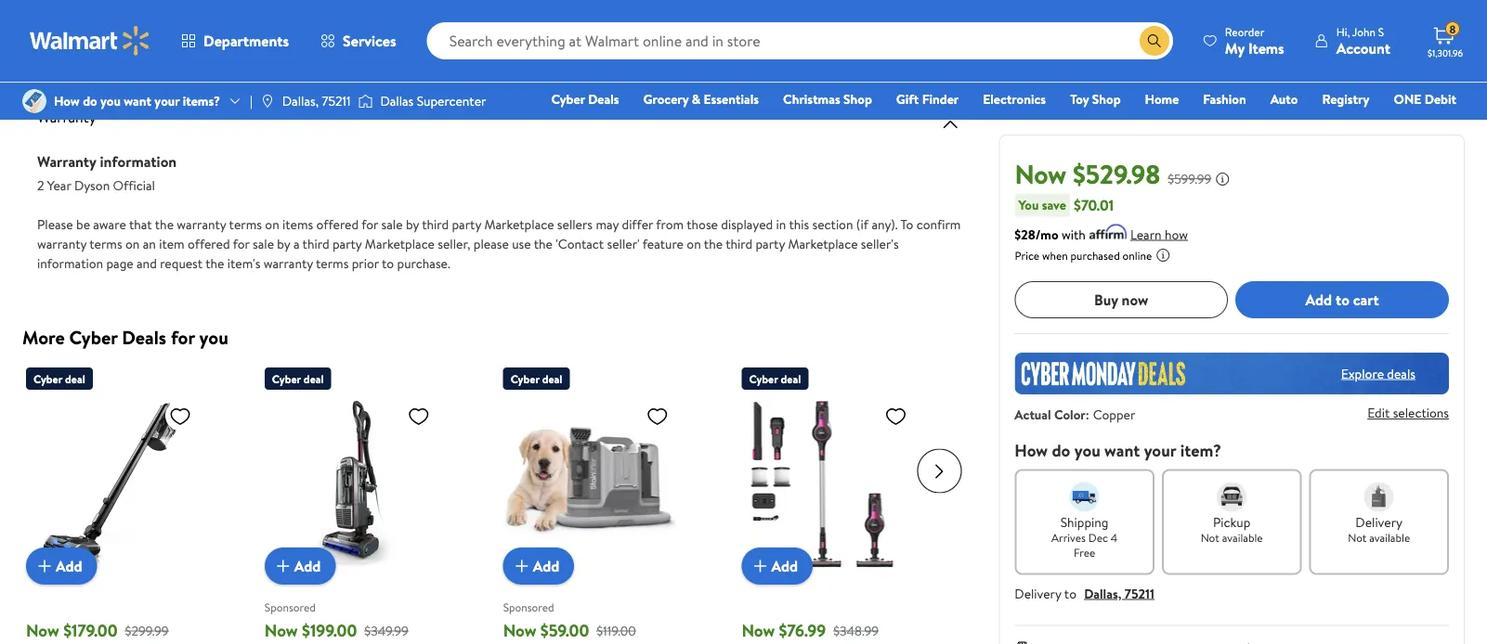 Task type: describe. For each thing, give the bounding box(es) containing it.
cyber for product group containing now $179.00
[[33, 371, 62, 387]]

w
[[272, 22, 285, 42]]

available for delivery
[[1370, 530, 1411, 546]]

price
[[1015, 248, 1040, 264]]

auto
[[1271, 90, 1299, 108]]

those
[[687, 216, 718, 234]]

(l
[[245, 22, 257, 42]]

deal for product group containing now $59.00
[[542, 371, 563, 387]]

sponsored for $199.00
[[265, 599, 316, 615]]

sponsored now $59.00 $119.00
[[503, 599, 636, 643]]

$59.00
[[541, 619, 589, 643]]

'contact
[[556, 235, 604, 253]]

departments button
[[165, 19, 305, 63]]

the right use
[[534, 235, 553, 253]]

prior
[[352, 255, 379, 273]]

price when purchased online
[[1015, 248, 1152, 264]]

the down the those
[[704, 235, 723, 253]]

explore deals
[[1342, 365, 1416, 383]]

shark® vertex duoclean® powerfins powered lift-away® upright multi surface vacuum with self-cleaning brushroll, az1500wm image
[[265, 397, 438, 570]]

to for delivery to dallas, 75211
[[1065, 585, 1077, 603]]

$119.00
[[597, 622, 636, 640]]

gift
[[897, 90, 919, 108]]

grocery & essentials
[[644, 90, 759, 108]]

dyson
[[74, 177, 110, 195]]

$348.99
[[834, 622, 879, 640]]

you
[[1019, 196, 1039, 214]]

be
[[76, 216, 90, 234]]

page
[[106, 255, 133, 273]]

want for items?
[[124, 92, 151, 110]]

1 horizontal spatial third
[[422, 216, 449, 234]]

1 horizontal spatial dallas,
[[1084, 585, 1122, 603]]

delivery for to
[[1015, 585, 1062, 603]]

0 horizontal spatial on
[[125, 235, 140, 253]]

gift finder link
[[888, 89, 968, 109]]

delivery for not
[[1356, 513, 1403, 531]]

shop for christmas shop
[[844, 90, 872, 108]]

seller,
[[438, 235, 471, 253]]

from
[[656, 216, 684, 234]]

 image for dallas supercenter
[[358, 92, 373, 111]]

copper
[[1093, 406, 1136, 424]]

toy
[[1071, 90, 1090, 108]]

the up item
[[155, 216, 174, 234]]

fashion link
[[1195, 89, 1255, 109]]

selections
[[1394, 404, 1450, 422]]

add button for shark® cordless pro stick vacuum cleaner with powerfins brushroll, crevice tool & dusting brush included, hepa filtration, 40-min runtime, wz531h image
[[26, 548, 97, 585]]

inse cordless vacuum cleaner, 6-in-1 rechargeable stick vacuum with 2200 mah battery, 20kpa powerful lightweight vacuum cleaner, up to 45 mins runtime, for home hard floor carpet pet hair-n500 image
[[742, 397, 915, 570]]

buy
[[1095, 290, 1119, 310]]

actual
[[1015, 406, 1052, 424]]

that
[[129, 216, 152, 234]]

arrives
[[1052, 530, 1086, 546]]

auto link
[[1263, 89, 1307, 109]]

add button for ionvac stain lifter, portable carpet and upholstery cleaner, new image
[[503, 548, 575, 585]]

1 horizontal spatial sale
[[381, 216, 403, 234]]

assembled
[[37, 22, 107, 42]]

0 horizontal spatial warranty
[[37, 235, 87, 253]]

add to favorites list, inse cordless vacuum cleaner, 6-in-1 rechargeable stick vacuum with 2200 mah battery, 20kpa powerful lightweight vacuum cleaner, up to 45 mins runtime, for home hard floor carpet pet hair-n500 image
[[885, 405, 907, 428]]

account
[[1337, 38, 1391, 58]]

now for now $529.98
[[1015, 156, 1067, 192]]

learn how button
[[1131, 225, 1188, 244]]

buy now
[[1095, 290, 1149, 310]]

now for now $76.99 $348.99
[[742, 619, 775, 643]]

now inside sponsored now $59.00 $119.00
[[503, 619, 537, 643]]

$199.00
[[302, 619, 357, 643]]

please be aware that the warranty terms on items offered for sale by third party marketplace sellers may differ from those displayed in this section (if any). to confirm warranty terms on an item offered for sale by a third party marketplace seller, please use the 'contact seller' feature on the third party marketplace seller's information page and request the item's warranty terms prior to purchase.
[[37, 216, 961, 273]]

save
[[1042, 196, 1067, 214]]

learn how
[[1131, 225, 1188, 243]]

intent image for delivery image
[[1365, 483, 1395, 512]]

Walmart Site-Wide search field
[[427, 22, 1174, 59]]

ionvac stain lifter, portable carpet and upholstery cleaner, new image
[[503, 397, 676, 570]]

your for items?
[[155, 92, 180, 110]]

now
[[1122, 290, 1149, 310]]

dallas supercenter
[[380, 92, 486, 110]]

add to cart image for inse cordless vacuum cleaner, 6-in-1 rechargeable stick vacuum with 2200 mah battery, 20kpa powerful lightweight vacuum cleaner, up to 45 mins runtime, for home hard floor carpet pet hair-n500 image
[[749, 555, 772, 578]]

add button for inse cordless vacuum cleaner, 6-in-1 rechargeable stick vacuum with 2200 mah battery, 20kpa powerful lightweight vacuum cleaner, up to 45 mins runtime, for home hard floor carpet pet hair-n500 image
[[742, 548, 813, 585]]

2 horizontal spatial party
[[756, 235, 785, 253]]

explore
[[1342, 365, 1385, 383]]

product group containing now $179.00
[[26, 360, 224, 645]]

add to favorites list, shark® cordless pro stick vacuum cleaner with powerfins brushroll, crevice tool & dusting brush included, hepa filtration, 40-min runtime, wz531h image
[[169, 405, 191, 428]]

cyber for product group containing now $76.99
[[749, 371, 778, 387]]

home
[[1145, 90, 1180, 108]]

 image for how do you want your items?
[[22, 89, 46, 113]]

available for pickup
[[1223, 530, 1264, 546]]

$70.01
[[1074, 195, 1114, 215]]

$1,301.96
[[1428, 46, 1464, 59]]

add to favorites list, ionvac stain lifter, portable carpet and upholstery cleaner, new image
[[646, 405, 669, 428]]

walmart+ link
[[1393, 115, 1465, 135]]

pickup
[[1214, 513, 1251, 531]]

1 vertical spatial sale
[[253, 235, 274, 253]]

grocery
[[644, 90, 689, 108]]

section
[[813, 216, 854, 234]]

how for how do you want your item?
[[1015, 439, 1048, 462]]

0 horizontal spatial party
[[333, 235, 362, 253]]

2 horizontal spatial on
[[687, 235, 701, 253]]

cyber deal for shark® cordless pro stick vacuum cleaner with powerfins brushroll, crevice tool & dusting brush included, hepa filtration, 40-min runtime, wz531h image
[[33, 371, 85, 387]]

add inside button
[[1306, 290, 1333, 310]]

add to cart image for shark® cordless pro stick vacuum cleaner with powerfins brushroll, crevice tool & dusting brush included, hepa filtration, 40-min runtime, wz531h image
[[33, 555, 56, 578]]

1 horizontal spatial warranty
[[177, 216, 226, 234]]

add to cart
[[1306, 290, 1380, 310]]

now $529.98
[[1015, 156, 1161, 192]]

now $76.99 $348.99
[[742, 619, 879, 643]]

electronics link
[[975, 89, 1055, 109]]

services button
[[305, 19, 412, 63]]

1 horizontal spatial on
[[265, 216, 279, 234]]

add to cart button
[[1236, 281, 1450, 319]]

add to favorites list, shark® vertex duoclean® powerfins powered lift-away® upright multi surface vacuum with self-cleaning brushroll, az1500wm image
[[408, 405, 430, 428]]

finder
[[922, 90, 959, 108]]

Search search field
[[427, 22, 1174, 59]]

warranty information
[[37, 151, 177, 171]]

you for how do you want your items?
[[100, 92, 121, 110]]

shipping arrives dec 4 free
[[1052, 513, 1118, 561]]

2 year dyson official
[[37, 177, 155, 195]]

dallas, 75211 button
[[1084, 585, 1155, 603]]

intent image for pickup image
[[1217, 483, 1247, 512]]

may
[[596, 216, 619, 234]]

$349.99
[[365, 622, 409, 640]]

0 horizontal spatial third
[[303, 235, 329, 253]]

legal information image
[[1156, 248, 1171, 263]]

(if
[[857, 216, 869, 234]]

0 vertical spatial information
[[100, 151, 177, 171]]

1 horizontal spatial party
[[452, 216, 481, 234]]

differ
[[622, 216, 653, 234]]

x right w at top left
[[289, 22, 297, 42]]

hi, john s account
[[1337, 24, 1391, 58]]

0 horizontal spatial by
[[277, 235, 290, 253]]

warranty for warranty
[[37, 106, 96, 127]]

one debit walmart+
[[1394, 90, 1457, 134]]

9.50
[[119, 47, 143, 66]]

1 vertical spatial offered
[[188, 235, 230, 253]]

departments
[[204, 31, 289, 51]]

how do you want your item?
[[1015, 439, 1222, 462]]

you save $70.01
[[1019, 195, 1114, 215]]

inches
[[146, 47, 182, 66]]

h)
[[300, 22, 316, 42]]

hi,
[[1337, 24, 1351, 39]]

0 vertical spatial dallas,
[[282, 92, 319, 110]]

0 horizontal spatial deals
[[122, 324, 166, 350]]

$299.99
[[125, 622, 169, 640]]



Task type: vqa. For each thing, say whether or not it's contained in the screenshot.
Live for Little Live Pets Explore the wonderful world of Little Live Pets!
no



Task type: locate. For each thing, give the bounding box(es) containing it.
1 horizontal spatial not
[[1349, 530, 1367, 546]]

1 horizontal spatial how
[[1015, 439, 1048, 462]]

add for product group containing now $199.00
[[294, 556, 321, 576]]

2 not from the left
[[1349, 530, 1367, 546]]

cyber deal for "shark® vertex duoclean® powerfins powered lift-away® upright multi surface vacuum with self-cleaning brushroll, az1500wm" image
[[272, 371, 324, 387]]

2 vertical spatial warranty
[[264, 255, 313, 273]]

1 vertical spatial you
[[199, 324, 228, 350]]

sponsored inside the "sponsored now $199.00 $349.99"
[[265, 599, 316, 615]]

sellers
[[557, 216, 593, 234]]

edit selections button
[[1368, 404, 1450, 422]]

seller's
[[861, 235, 899, 253]]

not down intent image for delivery
[[1349, 530, 1367, 546]]

want down copper
[[1105, 439, 1141, 462]]

add up $76.99
[[772, 556, 798, 576]]

to
[[382, 255, 394, 273], [1336, 290, 1350, 310], [1065, 585, 1077, 603]]

deals
[[1388, 365, 1416, 383]]

available inside delivery not available
[[1370, 530, 1411, 546]]

2 horizontal spatial third
[[726, 235, 753, 253]]

aware
[[93, 216, 126, 234]]

third down displayed
[[726, 235, 753, 253]]

dallas,
[[282, 92, 319, 110], [1084, 585, 1122, 603]]

add button up $76.99
[[742, 548, 813, 585]]

not for pickup
[[1201, 530, 1220, 546]]

terms left prior
[[316, 255, 349, 273]]

0 vertical spatial to
[[382, 255, 394, 273]]

your left item? on the bottom right of page
[[1145, 439, 1177, 462]]

s
[[1379, 24, 1385, 39]]

0 horizontal spatial do
[[83, 92, 97, 110]]

add to cart image up the "sponsored now $199.00 $349.99"
[[272, 555, 294, 578]]

free
[[1074, 545, 1096, 561]]

use
[[512, 235, 531, 253]]

cyber deal for inse cordless vacuum cleaner, 6-in-1 rechargeable stick vacuum with 2200 mah battery, 20kpa powerful lightweight vacuum cleaner, up to 45 mins runtime, for home hard floor carpet pet hair-n500 image
[[749, 371, 801, 387]]

services
[[343, 31, 396, 51]]

1 product group from the left
[[26, 360, 224, 645]]

cyber for product group containing now $59.00
[[511, 371, 540, 387]]

1 vertical spatial warranty
[[37, 151, 96, 171]]

christmas
[[783, 90, 841, 108]]

1 horizontal spatial shop
[[1093, 90, 1121, 108]]

0 vertical spatial sale
[[381, 216, 403, 234]]

add to cart image for "shark® vertex duoclean® powerfins powered lift-away® upright multi surface vacuum with self-cleaning brushroll, az1500wm" image
[[272, 555, 294, 578]]

cyber monday deals image
[[1015, 353, 1450, 395]]

your left "items?"
[[155, 92, 180, 110]]

shop
[[844, 90, 872, 108], [1093, 90, 1121, 108]]

deal for product group containing now $199.00
[[304, 371, 324, 387]]

$179.00
[[63, 619, 118, 643]]

deals left grocery
[[588, 90, 619, 108]]

home link
[[1137, 89, 1188, 109]]

one debit link
[[1386, 89, 1465, 109]]

how down "actual"
[[1015, 439, 1048, 462]]

you
[[100, 92, 121, 110], [199, 324, 228, 350], [1075, 439, 1101, 462]]

seller'
[[607, 235, 640, 253]]

product group containing now $76.99
[[742, 360, 940, 645]]

how
[[1165, 225, 1188, 243]]

the left item's
[[206, 255, 224, 273]]

1 not from the left
[[1201, 530, 1220, 546]]

0 horizontal spatial for
[[171, 324, 195, 350]]

sponsored up $199.00
[[265, 599, 316, 615]]

2 vertical spatial to
[[1065, 585, 1077, 603]]

add button up sponsored now $59.00 $119.00 at the left of the page
[[503, 548, 575, 585]]

0 vertical spatial offered
[[316, 216, 359, 234]]

reorder
[[1226, 24, 1265, 39]]

warranty down a on the top of the page
[[264, 255, 313, 273]]

add left cart
[[1306, 290, 1333, 310]]

do for how do you want your item?
[[1052, 439, 1071, 462]]

2 sponsored from the left
[[503, 599, 554, 615]]

delivery inside delivery not available
[[1356, 513, 1403, 531]]

cyber deal for ionvac stain lifter, portable carpet and upholstery cleaner, new image
[[511, 371, 563, 387]]

christmas shop
[[783, 90, 872, 108]]

1 shop from the left
[[844, 90, 872, 108]]

2 product group from the left
[[265, 360, 462, 645]]

add to cart image up the now $76.99 $348.99
[[749, 555, 772, 578]]

1 sponsored from the left
[[265, 599, 316, 615]]

2 horizontal spatial  image
[[358, 92, 373, 111]]

1 vertical spatial deals
[[122, 324, 166, 350]]

now for now $179.00 $299.99
[[26, 619, 59, 643]]

an
[[143, 235, 156, 253]]

1 vertical spatial dallas,
[[1084, 585, 1122, 603]]

by up purchase. on the left of page
[[406, 216, 419, 234]]

3 product group from the left
[[503, 360, 701, 645]]

the
[[155, 216, 174, 234], [534, 235, 553, 253], [704, 235, 723, 253], [206, 255, 224, 273]]

warranty up year
[[37, 151, 96, 171]]

0 vertical spatial 75211
[[322, 92, 351, 110]]

1 vertical spatial warranty
[[37, 235, 87, 253]]

1 vertical spatial your
[[1145, 439, 1177, 462]]

0 horizontal spatial terms
[[89, 235, 122, 253]]

dallas, right '|'
[[282, 92, 319, 110]]

2 horizontal spatial you
[[1075, 439, 1101, 462]]

3 cyber deal from the left
[[511, 371, 563, 387]]

x left 10.10
[[72, 47, 78, 66]]

0 horizontal spatial sponsored
[[265, 599, 316, 615]]

0 vertical spatial how
[[54, 92, 80, 110]]

by left a on the top of the page
[[277, 235, 290, 253]]

add to cart image up now $179.00 $299.99
[[33, 555, 56, 578]]

2 cyber deal from the left
[[272, 371, 324, 387]]

shop right toy
[[1093, 90, 1121, 108]]

3 add button from the left
[[503, 548, 575, 585]]

dallas, down free
[[1084, 585, 1122, 603]]

walmart+
[[1402, 116, 1457, 134]]

x
[[261, 22, 269, 42], [289, 22, 297, 42], [72, 47, 78, 66], [110, 47, 116, 66]]

cyber deals
[[551, 90, 619, 108]]

third up seller,
[[422, 216, 449, 234]]

please
[[37, 216, 73, 234]]

gift finder
[[897, 90, 959, 108]]

want for item?
[[1105, 439, 1141, 462]]

1 horizontal spatial you
[[199, 324, 228, 350]]

offered right items
[[316, 216, 359, 234]]

0 vertical spatial do
[[83, 92, 97, 110]]

next slide for more cyber deals for you list image
[[918, 449, 962, 494]]

add up the "sponsored now $199.00 $349.99"
[[294, 556, 321, 576]]

grocery & essentials link
[[635, 89, 768, 109]]

1 horizontal spatial by
[[406, 216, 419, 234]]

0 vertical spatial want
[[124, 92, 151, 110]]

electronics
[[983, 90, 1046, 108]]

3 add to cart image from the left
[[511, 555, 533, 578]]

now up 'you'
[[1015, 156, 1067, 192]]

1 vertical spatial by
[[277, 235, 290, 253]]

pickup not available
[[1201, 513, 1264, 546]]

shop for toy shop
[[1093, 90, 1121, 108]]

1 available from the left
[[1223, 530, 1264, 546]]

sponsored for $59.00
[[503, 599, 554, 615]]

to right prior
[[382, 255, 394, 273]]

purchase.
[[397, 255, 450, 273]]

marketplace up purchase. on the left of page
[[365, 235, 435, 253]]

cyber for product group containing now $199.00
[[272, 371, 301, 387]]

1 add to cart image from the left
[[33, 555, 56, 578]]

one
[[1394, 90, 1422, 108]]

marketplace up use
[[485, 216, 554, 234]]

4 deal from the left
[[781, 371, 801, 387]]

2 deal from the left
[[304, 371, 324, 387]]

1 vertical spatial information
[[37, 255, 103, 273]]

add to cart image for ionvac stain lifter, portable carpet and upholstery cleaner, new image
[[511, 555, 533, 578]]

2
[[37, 177, 44, 195]]

sale up item's
[[253, 235, 274, 253]]

sponsored inside sponsored now $59.00 $119.00
[[503, 599, 554, 615]]

0 vertical spatial by
[[406, 216, 419, 234]]

on down the those
[[687, 235, 701, 253]]

0 horizontal spatial sale
[[253, 235, 274, 253]]

available inside pickup not available
[[1223, 530, 1264, 546]]

marketplace down section
[[788, 235, 858, 253]]

product group containing now $59.00
[[503, 360, 701, 645]]

add button up the "sponsored now $199.00 $349.99"
[[265, 548, 336, 585]]

2 add to cart image from the left
[[272, 555, 294, 578]]

delivery down intent image for delivery
[[1356, 513, 1403, 531]]

warranty down the please
[[37, 235, 87, 253]]

dimensions
[[166, 22, 241, 42]]

warranty
[[177, 216, 226, 234], [37, 235, 87, 253], [264, 255, 313, 273]]

$599.99
[[1168, 170, 1212, 188]]

4 cyber deal from the left
[[749, 371, 801, 387]]

to down free
[[1065, 585, 1077, 603]]

intent image for shipping image
[[1070, 483, 1100, 512]]

&
[[692, 90, 701, 108]]

party up seller,
[[452, 216, 481, 234]]

on left an
[[125, 235, 140, 253]]

available
[[1223, 530, 1264, 546], [1370, 530, 1411, 546]]

now inside the "sponsored now $199.00 $349.99"
[[265, 619, 298, 643]]

sale up purchase. on the left of page
[[381, 216, 403, 234]]

sponsored now $199.00 $349.99
[[265, 599, 409, 643]]

search icon image
[[1148, 33, 1162, 48]]

debit
[[1425, 90, 1457, 108]]

party up prior
[[333, 235, 362, 253]]

for up prior
[[362, 216, 378, 234]]

1 horizontal spatial available
[[1370, 530, 1411, 546]]

1 cyber deal from the left
[[33, 371, 85, 387]]

items
[[1249, 38, 1285, 58]]

add for product group containing now $76.99
[[772, 556, 798, 576]]

how
[[54, 92, 80, 110], [1015, 439, 1048, 462]]

 image for dallas, 75211
[[260, 94, 275, 109]]

$76.99
[[779, 619, 826, 643]]

 image down 49.20
[[22, 89, 46, 113]]

1 horizontal spatial deals
[[588, 90, 619, 108]]

not
[[1201, 530, 1220, 546], [1349, 530, 1367, 546]]

for down request
[[171, 324, 195, 350]]

do
[[83, 92, 97, 110], [1052, 439, 1071, 462]]

0 horizontal spatial offered
[[188, 235, 230, 253]]

x left 9.50
[[110, 47, 116, 66]]

you down :
[[1075, 439, 1101, 462]]

deal for product group containing now $76.99
[[781, 371, 801, 387]]

learn more about strikethrough prices image
[[1216, 171, 1230, 186]]

now left $199.00
[[265, 619, 298, 643]]

1 vertical spatial do
[[1052, 439, 1071, 462]]

75211
[[322, 92, 351, 110], [1125, 585, 1155, 603]]

information down be at left top
[[37, 255, 103, 273]]

 image
[[22, 89, 46, 113], [358, 92, 373, 111], [260, 94, 275, 109]]

0 horizontal spatial want
[[124, 92, 151, 110]]

0 vertical spatial deals
[[588, 90, 619, 108]]

3 deal from the left
[[542, 371, 563, 387]]

1 horizontal spatial 75211
[[1125, 585, 1155, 603]]

2 horizontal spatial for
[[362, 216, 378, 234]]

do down 10.10
[[83, 92, 97, 110]]

on left items
[[265, 216, 279, 234]]

add for product group containing now $179.00
[[56, 556, 82, 576]]

1 horizontal spatial terms
[[229, 216, 262, 234]]

item?
[[1181, 439, 1222, 462]]

warranty up "warranty information" at the top left of page
[[37, 106, 96, 127]]

information up official
[[100, 151, 177, 171]]

1 add button from the left
[[26, 548, 97, 585]]

0 horizontal spatial shop
[[844, 90, 872, 108]]

add up $179.00
[[56, 556, 82, 576]]

0 horizontal spatial delivery
[[1015, 585, 1062, 603]]

shop right christmas
[[844, 90, 872, 108]]

now left $179.00
[[26, 619, 59, 643]]

not inside delivery not available
[[1349, 530, 1367, 546]]

fashion
[[1204, 90, 1247, 108]]

displayed
[[721, 216, 773, 234]]

assembled product dimensions (l x w x h) 49.20 x 10.10 x 9.50 inches
[[37, 22, 316, 66]]

deals
[[588, 90, 619, 108], [122, 324, 166, 350]]

item's
[[227, 255, 261, 273]]

how for how do you want your items?
[[54, 92, 80, 110]]

2 vertical spatial for
[[171, 324, 195, 350]]

1 vertical spatial how
[[1015, 439, 1048, 462]]

0 horizontal spatial 75211
[[322, 92, 351, 110]]

to left cart
[[1336, 290, 1350, 310]]

to inside the add to cart button
[[1336, 290, 1350, 310]]

1 vertical spatial to
[[1336, 290, 1350, 310]]

buy now button
[[1015, 281, 1229, 319]]

how down 49.20
[[54, 92, 80, 110]]

product group containing now $199.00
[[265, 360, 462, 645]]

1 horizontal spatial for
[[233, 235, 250, 253]]

delivery down arrives
[[1015, 585, 1062, 603]]

0 horizontal spatial marketplace
[[365, 235, 435, 253]]

you for how do you want your item?
[[1075, 439, 1101, 462]]

1 warranty from the top
[[37, 106, 96, 127]]

now left $59.00
[[503, 619, 537, 643]]

4 add button from the left
[[742, 548, 813, 585]]

third right a on the top of the page
[[303, 235, 329, 253]]

1 vertical spatial terms
[[89, 235, 122, 253]]

not for delivery
[[1349, 530, 1367, 546]]

deal for product group containing now $179.00
[[65, 371, 85, 387]]

0 vertical spatial your
[[155, 92, 180, 110]]

sponsored up $59.00
[[503, 599, 554, 615]]

1 horizontal spatial  image
[[260, 94, 275, 109]]

add up sponsored now $59.00 $119.00 at the left of the page
[[533, 556, 560, 576]]

|
[[250, 92, 253, 110]]

0 horizontal spatial dallas,
[[282, 92, 319, 110]]

0 vertical spatial warranty
[[37, 106, 96, 127]]

information inside please be aware that the warranty terms on items offered for sale by third party marketplace sellers may differ from those displayed in this section (if any). to confirm warranty terms on an item offered for sale by a third party marketplace seller, please use the 'contact seller' feature on the third party marketplace seller's information page and request the item's warranty terms prior to purchase.
[[37, 255, 103, 273]]

shark® cordless pro stick vacuum cleaner with powerfins brushroll, crevice tool & dusting brush included, hepa filtration, 40-min runtime, wz531h image
[[26, 397, 199, 570]]

product group
[[26, 360, 224, 645], [265, 360, 462, 645], [503, 360, 701, 645], [742, 360, 940, 645]]

want down 9.50
[[124, 92, 151, 110]]

 image left dallas
[[358, 92, 373, 111]]

0 horizontal spatial not
[[1201, 530, 1220, 546]]

you down 10.10
[[100, 92, 121, 110]]

x right "(l"
[[261, 22, 269, 42]]

$28/mo
[[1015, 225, 1059, 243]]

do down color
[[1052, 439, 1071, 462]]

0 vertical spatial you
[[100, 92, 121, 110]]

1 horizontal spatial do
[[1052, 439, 1071, 462]]

1 deal from the left
[[65, 371, 85, 387]]

2 available from the left
[[1370, 530, 1411, 546]]

add to cart image
[[33, 555, 56, 578], [272, 555, 294, 578], [511, 555, 533, 578], [749, 555, 772, 578]]

 image right '|'
[[260, 94, 275, 109]]

1 horizontal spatial marketplace
[[485, 216, 554, 234]]

1 vertical spatial delivery
[[1015, 585, 1062, 603]]

terms down aware
[[89, 235, 122, 253]]

for up item's
[[233, 235, 250, 253]]

warranty image
[[940, 113, 962, 135]]

edit selections
[[1368, 404, 1450, 422]]

walmart image
[[30, 26, 151, 56]]

1 horizontal spatial your
[[1145, 439, 1177, 462]]

1 horizontal spatial want
[[1105, 439, 1141, 462]]

want
[[124, 92, 151, 110], [1105, 439, 1141, 462]]

request
[[160, 255, 203, 273]]

year
[[47, 177, 71, 195]]

available down intent image for delivery
[[1370, 530, 1411, 546]]

offered up request
[[188, 235, 230, 253]]

2 horizontal spatial to
[[1336, 290, 1350, 310]]

toy shop link
[[1062, 89, 1130, 109]]

49.20
[[37, 47, 69, 66]]

you down item's
[[199, 324, 228, 350]]

1 horizontal spatial to
[[1065, 585, 1077, 603]]

0 horizontal spatial your
[[155, 92, 180, 110]]

2 horizontal spatial warranty
[[264, 255, 313, 273]]

add button for "shark® vertex duoclean® powerfins powered lift-away® upright multi surface vacuum with self-cleaning brushroll, az1500wm" image
[[265, 548, 336, 585]]

affirm image
[[1090, 224, 1127, 239]]

more cyber deals for you
[[22, 324, 228, 350]]

4 product group from the left
[[742, 360, 940, 645]]

online
[[1123, 248, 1152, 264]]

do for how do you want your items?
[[83, 92, 97, 110]]

0 horizontal spatial  image
[[22, 89, 46, 113]]

0 horizontal spatial available
[[1223, 530, 1264, 546]]

add to cart image up sponsored now $59.00 $119.00 at the left of the page
[[511, 555, 533, 578]]

john
[[1353, 24, 1376, 39]]

terms
[[229, 216, 262, 234], [89, 235, 122, 253], [316, 255, 349, 273]]

now left $76.99
[[742, 619, 775, 643]]

not inside pickup not available
[[1201, 530, 1220, 546]]

0 vertical spatial terms
[[229, 216, 262, 234]]

to for add to cart
[[1336, 290, 1350, 310]]

warranty
[[37, 106, 96, 127], [37, 151, 96, 171]]

2 vertical spatial terms
[[316, 255, 349, 273]]

items?
[[183, 92, 220, 110]]

in
[[776, 216, 786, 234]]

4 add to cart image from the left
[[749, 555, 772, 578]]

0 vertical spatial warranty
[[177, 216, 226, 234]]

available down intent image for pickup
[[1223, 530, 1264, 546]]

dallas
[[380, 92, 414, 110]]

1 horizontal spatial delivery
[[1356, 513, 1403, 531]]

2 horizontal spatial marketplace
[[788, 235, 858, 253]]

warranty up item
[[177, 216, 226, 234]]

2 shop from the left
[[1093, 90, 1121, 108]]

deals down and
[[122, 324, 166, 350]]

0 horizontal spatial how
[[54, 92, 80, 110]]

official
[[113, 177, 155, 195]]

1 vertical spatial for
[[233, 235, 250, 253]]

2 horizontal spatial terms
[[316, 255, 349, 273]]

party down in
[[756, 235, 785, 253]]

to inside please be aware that the warranty terms on items offered for sale by third party marketplace sellers may differ from those displayed in this section (if any). to confirm warranty terms on an item offered for sale by a third party marketplace seller, please use the 'contact seller' feature on the third party marketplace seller's information page and request the item's warranty terms prior to purchase.
[[382, 255, 394, 273]]

1 vertical spatial 75211
[[1125, 585, 1155, 603]]

delivery
[[1356, 513, 1403, 531], [1015, 585, 1062, 603]]

your for item?
[[1145, 439, 1177, 462]]

2 vertical spatial you
[[1075, 439, 1101, 462]]

1 horizontal spatial offered
[[316, 216, 359, 234]]

explore deals link
[[1334, 357, 1424, 390]]

edit
[[1368, 404, 1390, 422]]

add for product group containing now $59.00
[[533, 556, 560, 576]]

terms up item's
[[229, 216, 262, 234]]

0 vertical spatial for
[[362, 216, 378, 234]]

2 warranty from the top
[[37, 151, 96, 171]]

0 horizontal spatial to
[[382, 255, 394, 273]]

warranty for warranty information
[[37, 151, 96, 171]]

2 add button from the left
[[265, 548, 336, 585]]

add button up $179.00
[[26, 548, 97, 585]]

for
[[362, 216, 378, 234], [233, 235, 250, 253], [171, 324, 195, 350]]

0 vertical spatial delivery
[[1356, 513, 1403, 531]]

$28/mo with
[[1015, 225, 1086, 243]]

1 horizontal spatial sponsored
[[503, 599, 554, 615]]

not down intent image for pickup
[[1201, 530, 1220, 546]]

0 horizontal spatial you
[[100, 92, 121, 110]]



